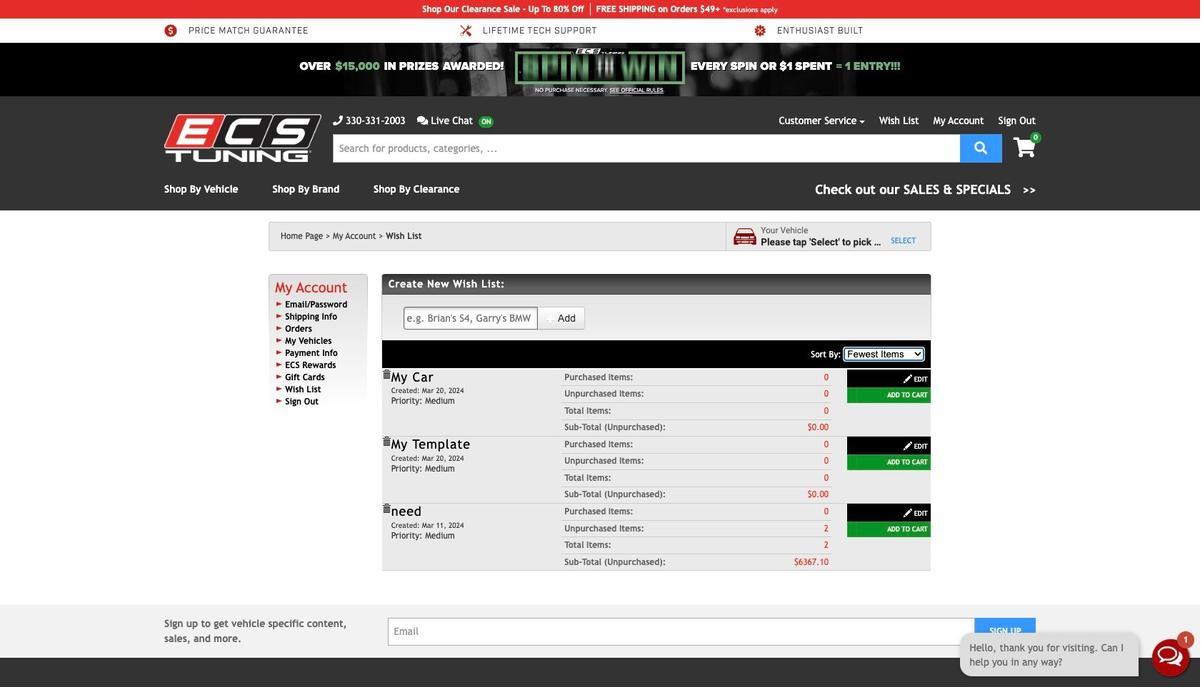 Task type: vqa. For each thing, say whether or not it's contained in the screenshot.
white icon to the right
yes



Task type: locate. For each thing, give the bounding box(es) containing it.
1 vertical spatial white image
[[903, 509, 913, 519]]

0 vertical spatial white image
[[546, 314, 556, 324]]

shopping cart image
[[1013, 138, 1036, 158]]

white image
[[903, 442, 913, 452], [903, 509, 913, 519]]

white image
[[546, 314, 556, 324], [903, 374, 913, 384]]

ecs tuning image
[[164, 114, 321, 162]]

2 white image from the top
[[903, 509, 913, 519]]

0 vertical spatial white image
[[903, 442, 913, 452]]

1 delete image from the top
[[381, 370, 391, 380]]

white image for second delete image
[[903, 442, 913, 452]]

2 delete image from the top
[[381, 437, 391, 447]]

delete image
[[381, 370, 391, 380], [381, 437, 391, 447]]

Email email field
[[388, 619, 975, 646]]

1 vertical spatial white image
[[903, 374, 913, 384]]

comments image
[[417, 116, 428, 126]]

1 white image from the top
[[903, 442, 913, 452]]

1 vertical spatial delete image
[[381, 437, 391, 447]]

0 vertical spatial delete image
[[381, 370, 391, 380]]



Task type: describe. For each thing, give the bounding box(es) containing it.
e.g. Brian's S4, Garry's BMW E92...etc text field
[[403, 307, 538, 330]]

search image
[[975, 141, 987, 154]]

white image for delete icon
[[903, 509, 913, 519]]

0 horizontal spatial white image
[[546, 314, 556, 324]]

phone image
[[333, 116, 343, 126]]

Search text field
[[333, 134, 960, 163]]

delete image
[[381, 504, 391, 514]]

ecs tuning 'spin to win' contest logo image
[[515, 49, 685, 84]]

1 horizontal spatial white image
[[903, 374, 913, 384]]



